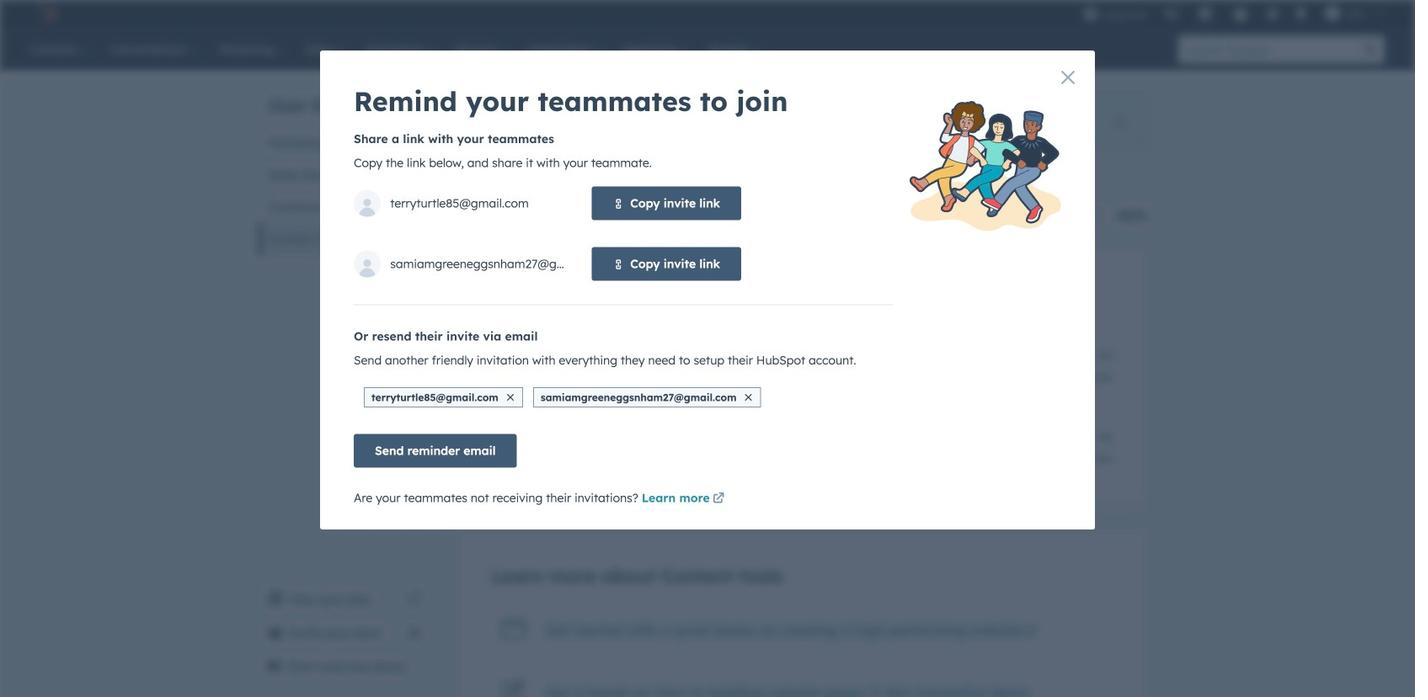 Task type: vqa. For each thing, say whether or not it's contained in the screenshot.
zoom in image
no



Task type: locate. For each thing, give the bounding box(es) containing it.
dialog
[[320, 51, 1095, 530]]

close image
[[1116, 117, 1126, 127], [507, 394, 514, 401], [745, 394, 752, 401]]

Search HubSpot search field
[[1179, 35, 1357, 64]]

alert
[[458, 96, 1147, 147]]

menu
[[1075, 0, 1395, 27]]

garebear orlando image
[[1326, 6, 1341, 21]]

close image
[[1062, 71, 1075, 84]]

link opens in a new window image
[[713, 490, 725, 510], [713, 494, 725, 506], [409, 594, 420, 606], [1025, 623, 1037, 643], [1025, 627, 1037, 639]]

progress bar
[[458, 207, 749, 224]]



Task type: describe. For each thing, give the bounding box(es) containing it.
link opens in a new window image
[[409, 590, 420, 610]]

0 horizontal spatial close image
[[507, 394, 514, 401]]

1 horizontal spatial close image
[[745, 394, 752, 401]]

2 horizontal spatial close image
[[1116, 117, 1126, 127]]

marketplaces image
[[1198, 8, 1213, 23]]

user guides element
[[259, 72, 431, 255]]



